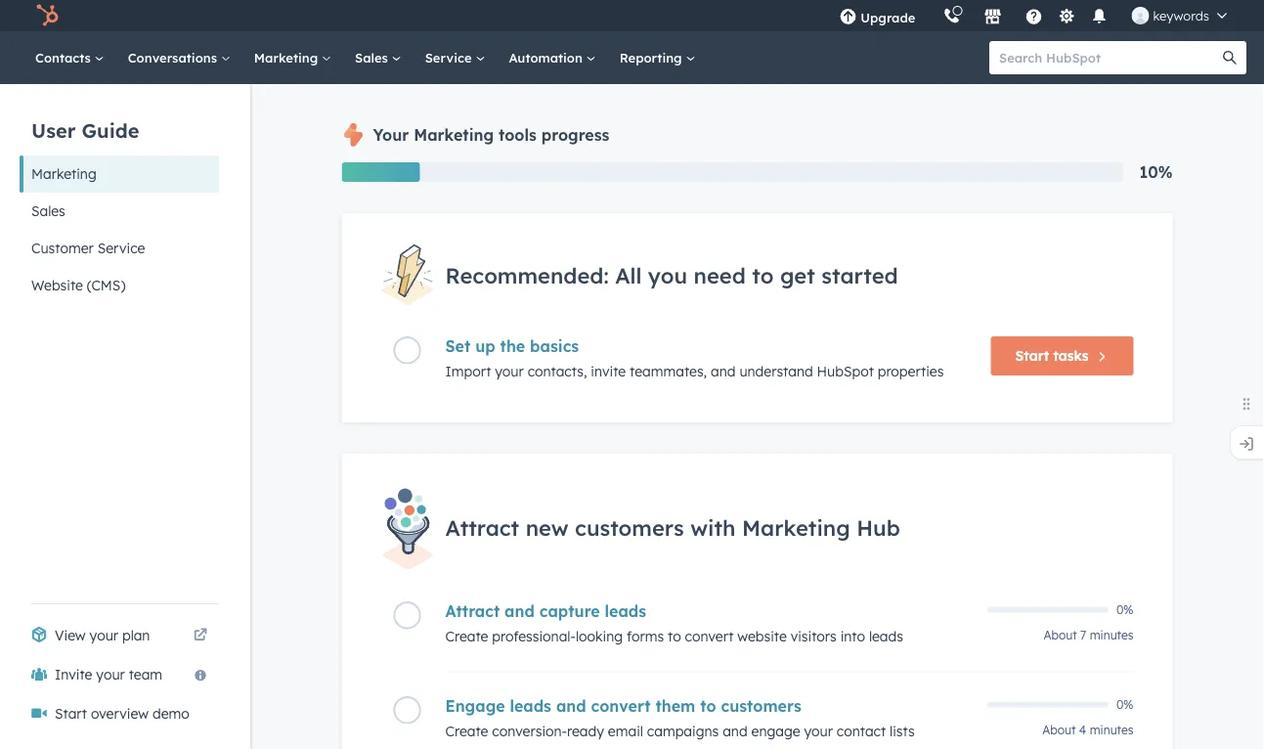 Task type: vqa. For each thing, say whether or not it's contained in the screenshot.
customers
yes



Task type: locate. For each thing, give the bounding box(es) containing it.
and up ready
[[557, 696, 587, 716]]

marketing link
[[242, 31, 343, 84]]

start overview demo
[[55, 705, 190, 722]]

1 vertical spatial service
[[98, 240, 145, 257]]

guide
[[82, 118, 139, 142]]

leads right into
[[870, 627, 904, 645]]

ready
[[567, 722, 604, 740]]

(cms)
[[87, 277, 126, 294]]

0 vertical spatial about
[[1044, 627, 1078, 642]]

about left 7 in the right of the page
[[1044, 627, 1078, 642]]

and down set up the basics button
[[711, 363, 736, 380]]

and inside set up the basics import your contacts, invite teammates, and understand hubspot properties
[[711, 363, 736, 380]]

and up the professional-
[[505, 601, 535, 621]]

conversations
[[128, 49, 221, 66]]

attract inside attract and capture leads create professional-looking forms to convert website visitors into leads
[[446, 601, 500, 621]]

1 vertical spatial leads
[[870, 627, 904, 645]]

automation
[[509, 49, 587, 66]]

convert
[[685, 627, 734, 645], [591, 696, 651, 716]]

minutes for attract and capture leads
[[1090, 627, 1134, 642]]

1 vertical spatial about
[[1043, 722, 1077, 737]]

1 vertical spatial customers
[[721, 696, 802, 716]]

minutes right 7 in the right of the page
[[1090, 627, 1134, 642]]

about 4 minutes
[[1043, 722, 1134, 737]]

and
[[711, 363, 736, 380], [505, 601, 535, 621], [557, 696, 587, 716], [723, 722, 748, 740]]

convert down attract and capture leads button
[[685, 627, 734, 645]]

service link
[[413, 31, 497, 84]]

new
[[526, 514, 569, 541]]

attract
[[446, 514, 520, 541], [446, 601, 500, 621]]

customers
[[575, 514, 685, 541], [721, 696, 802, 716]]

start for start tasks
[[1016, 348, 1050, 365]]

2 create from the top
[[446, 722, 489, 740]]

1 vertical spatial create
[[446, 722, 489, 740]]

marketing right 'your'
[[414, 125, 494, 145]]

view your plan link
[[20, 616, 219, 655]]

your
[[373, 125, 409, 145]]

to right forms
[[668, 627, 682, 645]]

you
[[648, 262, 688, 288]]

to
[[753, 262, 774, 288], [668, 627, 682, 645], [701, 696, 717, 716]]

0 horizontal spatial start
[[55, 705, 87, 722]]

service right "sales" link
[[425, 49, 476, 66]]

overview
[[91, 705, 149, 722]]

0 vertical spatial attract
[[446, 514, 520, 541]]

0 horizontal spatial leads
[[510, 696, 552, 716]]

1 vertical spatial attract
[[446, 601, 500, 621]]

2 0% from the top
[[1117, 697, 1134, 712]]

calling icon image
[[943, 8, 961, 25]]

1 vertical spatial start
[[55, 705, 87, 722]]

up
[[476, 337, 496, 356]]

notifications button
[[1083, 0, 1117, 31]]

settings link
[[1055, 5, 1079, 26]]

sales up customer
[[31, 202, 65, 220]]

help image
[[1026, 9, 1043, 26]]

0 vertical spatial service
[[425, 49, 476, 66]]

2 minutes from the top
[[1090, 722, 1134, 737]]

to inside attract and capture leads create professional-looking forms to convert website visitors into leads
[[668, 627, 682, 645]]

your left team
[[96, 666, 125, 683]]

0 horizontal spatial service
[[98, 240, 145, 257]]

sales up 'your'
[[355, 49, 392, 66]]

0% up about 7 minutes
[[1117, 603, 1134, 617]]

search button
[[1214, 41, 1247, 74]]

campaigns
[[647, 722, 719, 740]]

0% for engage leads and convert them to customers
[[1117, 697, 1134, 712]]

customers up engage
[[721, 696, 802, 716]]

your
[[495, 363, 524, 380], [90, 627, 118, 644], [96, 666, 125, 683], [805, 722, 833, 740]]

marketing down the user
[[31, 165, 97, 182]]

0% up about 4 minutes
[[1117, 697, 1134, 712]]

1 horizontal spatial customers
[[721, 696, 802, 716]]

your left plan
[[90, 627, 118, 644]]

start tasks button
[[991, 337, 1134, 376]]

leads
[[605, 601, 647, 621], [870, 627, 904, 645], [510, 696, 552, 716]]

0 vertical spatial start
[[1016, 348, 1050, 365]]

1 vertical spatial to
[[668, 627, 682, 645]]

basics
[[530, 337, 579, 356]]

1 vertical spatial sales
[[31, 202, 65, 220]]

leads up forms
[[605, 601, 647, 621]]

user guide
[[31, 118, 139, 142]]

keywords button
[[1120, 0, 1239, 31]]

attract left new
[[446, 514, 520, 541]]

recommended: all you need to get started
[[446, 262, 899, 288]]

0 horizontal spatial customers
[[575, 514, 685, 541]]

0 vertical spatial minutes
[[1090, 627, 1134, 642]]

create inside engage leads and convert them to customers create conversion-ready email campaigns and engage your contact lists
[[446, 722, 489, 740]]

start left tasks
[[1016, 348, 1050, 365]]

0 vertical spatial leads
[[605, 601, 647, 621]]

forms
[[627, 627, 664, 645]]

start tasks
[[1016, 348, 1089, 365]]

marketplaces button
[[973, 0, 1014, 31]]

1 horizontal spatial start
[[1016, 348, 1050, 365]]

1 create from the top
[[446, 627, 489, 645]]

to right them
[[701, 696, 717, 716]]

2 vertical spatial to
[[701, 696, 717, 716]]

marketplaces image
[[985, 9, 1002, 26]]

user
[[31, 118, 76, 142]]

conversations link
[[116, 31, 242, 84]]

conversion-
[[492, 722, 567, 740]]

1 horizontal spatial sales
[[355, 49, 392, 66]]

customers right new
[[575, 514, 685, 541]]

email
[[608, 722, 644, 740]]

and down engage leads and convert them to customers button
[[723, 722, 748, 740]]

invite your team
[[55, 666, 163, 683]]

1 vertical spatial minutes
[[1090, 722, 1134, 737]]

2 vertical spatial leads
[[510, 696, 552, 716]]

0 vertical spatial 0%
[[1117, 603, 1134, 617]]

start overview demo link
[[20, 695, 219, 734]]

0 horizontal spatial convert
[[591, 696, 651, 716]]

reporting
[[620, 49, 686, 66]]

start
[[1016, 348, 1050, 365], [55, 705, 87, 722]]

upgrade
[[861, 9, 916, 25]]

7
[[1081, 627, 1087, 642]]

menu
[[826, 0, 1241, 31]]

link opens in a new window image
[[194, 624, 207, 648], [194, 629, 207, 643]]

0 horizontal spatial to
[[668, 627, 682, 645]]

minutes
[[1090, 627, 1134, 642], [1090, 722, 1134, 737]]

into
[[841, 627, 866, 645]]

contacts,
[[528, 363, 587, 380]]

10%
[[1140, 162, 1173, 182]]

sales button
[[20, 193, 219, 230]]

attract up the professional-
[[446, 601, 500, 621]]

and inside attract and capture leads create professional-looking forms to convert website visitors into leads
[[505, 601, 535, 621]]

start inside button
[[1016, 348, 1050, 365]]

to left get
[[753, 262, 774, 288]]

hubspot image
[[35, 4, 59, 27]]

engage leads and convert them to customers button
[[446, 696, 976, 716]]

1 horizontal spatial convert
[[685, 627, 734, 645]]

1 attract from the top
[[446, 514, 520, 541]]

0 vertical spatial create
[[446, 627, 489, 645]]

attract for attract new customers with marketing hub
[[446, 514, 520, 541]]

customers inside engage leads and convert them to customers create conversion-ready email campaigns and engage your contact lists
[[721, 696, 802, 716]]

0% for attract and capture leads
[[1117, 603, 1134, 617]]

1 0% from the top
[[1117, 603, 1134, 617]]

marketing
[[254, 49, 322, 66], [414, 125, 494, 145], [31, 165, 97, 182], [742, 514, 851, 541]]

service down sales button
[[98, 240, 145, 257]]

convert up email
[[591, 696, 651, 716]]

0 vertical spatial to
[[753, 262, 774, 288]]

about left 4
[[1043, 722, 1077, 737]]

your marketing tools progress progress bar
[[342, 162, 420, 182]]

your down the
[[495, 363, 524, 380]]

create left the professional-
[[446, 627, 489, 645]]

0 horizontal spatial sales
[[31, 202, 65, 220]]

marketing left "sales" link
[[254, 49, 322, 66]]

start down invite
[[55, 705, 87, 722]]

1 minutes from the top
[[1090, 627, 1134, 642]]

2 attract from the top
[[446, 601, 500, 621]]

0%
[[1117, 603, 1134, 617], [1117, 697, 1134, 712]]

about 7 minutes
[[1044, 627, 1134, 642]]

create down engage
[[446, 722, 489, 740]]

0 vertical spatial convert
[[685, 627, 734, 645]]

1 horizontal spatial to
[[701, 696, 717, 716]]

minutes right 4
[[1090, 722, 1134, 737]]

1 horizontal spatial leads
[[605, 601, 647, 621]]

0 vertical spatial customers
[[575, 514, 685, 541]]

with
[[691, 514, 736, 541]]

your right engage
[[805, 722, 833, 740]]

leads up conversion-
[[510, 696, 552, 716]]

1 vertical spatial 0%
[[1117, 697, 1134, 712]]

started
[[822, 262, 899, 288]]

1 horizontal spatial service
[[425, 49, 476, 66]]

1 vertical spatial convert
[[591, 696, 651, 716]]



Task type: describe. For each thing, give the bounding box(es) containing it.
your inside "button"
[[96, 666, 125, 683]]

create inside attract and capture leads create professional-looking forms to convert website visitors into leads
[[446, 627, 489, 645]]

website
[[738, 627, 787, 645]]

Search HubSpot search field
[[990, 41, 1230, 74]]

website
[[31, 277, 83, 294]]

settings image
[[1058, 8, 1076, 26]]

progress
[[542, 125, 610, 145]]

teammates,
[[630, 363, 707, 380]]

attract new customers with marketing hub
[[446, 514, 901, 541]]

attract and capture leads button
[[446, 601, 976, 621]]

john smith image
[[1132, 7, 1150, 24]]

need
[[694, 262, 746, 288]]

get
[[781, 262, 816, 288]]

0 vertical spatial sales
[[355, 49, 392, 66]]

your inside set up the basics import your contacts, invite teammates, and understand hubspot properties
[[495, 363, 524, 380]]

invite
[[591, 363, 626, 380]]

set up the basics button
[[446, 337, 976, 356]]

to inside engage leads and convert them to customers create conversion-ready email campaigns and engage your contact lists
[[701, 696, 717, 716]]

marketing left 'hub'
[[742, 514, 851, 541]]

attract for attract and capture leads create professional-looking forms to convert website visitors into leads
[[446, 601, 500, 621]]

capture
[[540, 601, 600, 621]]

contacts
[[35, 49, 95, 66]]

menu containing keywords
[[826, 0, 1241, 31]]

customer
[[31, 240, 94, 257]]

invite
[[55, 666, 92, 683]]

all
[[615, 262, 642, 288]]

hubspot
[[817, 363, 874, 380]]

upgrade image
[[840, 9, 857, 26]]

about for attract and capture leads
[[1044, 627, 1078, 642]]

automation link
[[497, 31, 608, 84]]

help button
[[1018, 0, 1051, 31]]

your marketing tools progress
[[373, 125, 610, 145]]

recommended:
[[446, 262, 609, 288]]

2 link opens in a new window image from the top
[[194, 629, 207, 643]]

view
[[55, 627, 86, 644]]

set up the basics import your contacts, invite teammates, and understand hubspot properties
[[446, 337, 944, 380]]

view your plan
[[55, 627, 150, 644]]

website (cms) button
[[20, 267, 219, 304]]

tools
[[499, 125, 537, 145]]

reporting link
[[608, 31, 708, 84]]

leads inside engage leads and convert them to customers create conversion-ready email campaigns and engage your contact lists
[[510, 696, 552, 716]]

contact
[[837, 722, 886, 740]]

professional-
[[492, 627, 576, 645]]

plan
[[122, 627, 150, 644]]

service inside button
[[98, 240, 145, 257]]

attract and capture leads create professional-looking forms to convert website visitors into leads
[[446, 601, 904, 645]]

2 horizontal spatial to
[[753, 262, 774, 288]]

2 horizontal spatial leads
[[870, 627, 904, 645]]

properties
[[878, 363, 944, 380]]

them
[[656, 696, 696, 716]]

marketing button
[[20, 156, 219, 193]]

looking
[[576, 627, 623, 645]]

customer service button
[[20, 230, 219, 267]]

website (cms)
[[31, 277, 126, 294]]

marketing inside button
[[31, 165, 97, 182]]

set
[[446, 337, 471, 356]]

start for start overview demo
[[55, 705, 87, 722]]

understand
[[740, 363, 814, 380]]

hubspot link
[[23, 4, 73, 27]]

visitors
[[791, 627, 837, 645]]

the
[[500, 337, 526, 356]]

contacts link
[[23, 31, 116, 84]]

sales link
[[343, 31, 413, 84]]

engage
[[752, 722, 801, 740]]

tasks
[[1054, 348, 1089, 365]]

1 link opens in a new window image from the top
[[194, 624, 207, 648]]

hub
[[857, 514, 901, 541]]

invite your team button
[[20, 655, 219, 695]]

customer service
[[31, 240, 145, 257]]

team
[[129, 666, 163, 683]]

search image
[[1224, 51, 1237, 65]]

engage leads and convert them to customers create conversion-ready email campaigns and engage your contact lists
[[446, 696, 915, 740]]

convert inside attract and capture leads create professional-looking forms to convert website visitors into leads
[[685, 627, 734, 645]]

minutes for engage leads and convert them to customers
[[1090, 722, 1134, 737]]

import
[[446, 363, 491, 380]]

demo
[[153, 705, 190, 722]]

lists
[[890, 722, 915, 740]]

user guide views element
[[20, 84, 219, 304]]

about for engage leads and convert them to customers
[[1043, 722, 1077, 737]]

calling icon button
[[936, 3, 969, 29]]

sales inside button
[[31, 202, 65, 220]]

notifications image
[[1091, 9, 1109, 26]]

keywords
[[1154, 7, 1210, 23]]

engage
[[446, 696, 505, 716]]

your inside engage leads and convert them to customers create conversion-ready email campaigns and engage your contact lists
[[805, 722, 833, 740]]

convert inside engage leads and convert them to customers create conversion-ready email campaigns and engage your contact lists
[[591, 696, 651, 716]]

4
[[1080, 722, 1087, 737]]



